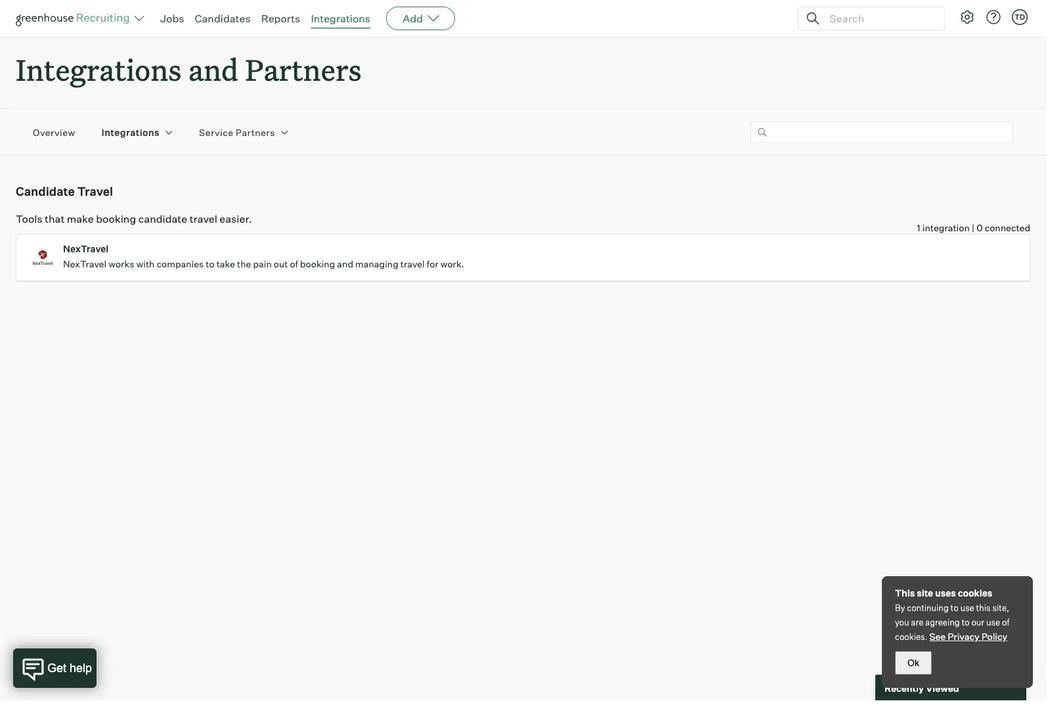 Task type: describe. For each thing, give the bounding box(es) containing it.
that
[[45, 212, 65, 225]]

by continuing to use this site, you are agreeing to our use of cookies.
[[896, 603, 1010, 642]]

recently viewed
[[885, 682, 960, 694]]

uses
[[936, 587, 957, 599]]

and inside nextravel nextravel works with companies to take the pain out of booking and managing travel for work.
[[337, 258, 354, 270]]

ok button
[[896, 651, 932, 675]]

reports
[[261, 12, 301, 25]]

our
[[972, 617, 985, 628]]

work.
[[441, 258, 465, 270]]

see privacy policy link
[[930, 631, 1008, 642]]

integrations and partners
[[16, 50, 362, 89]]

cookies
[[958, 587, 993, 599]]

this
[[896, 587, 915, 599]]

by
[[896, 603, 906, 613]]

0 vertical spatial use
[[961, 603, 975, 613]]

1 vertical spatial partners
[[236, 126, 275, 138]]

with
[[136, 258, 155, 270]]

Search text field
[[827, 9, 933, 28]]

privacy
[[948, 631, 980, 642]]

td
[[1015, 12, 1026, 21]]

pain
[[253, 258, 272, 270]]

site,
[[993, 603, 1010, 613]]

1 vertical spatial integrations link
[[102, 126, 160, 139]]

see
[[930, 631, 946, 642]]

of inside by continuing to use this site, you are agreeing to our use of cookies.
[[1003, 617, 1010, 628]]

service
[[199, 126, 234, 138]]

managing
[[356, 258, 399, 270]]

service partners
[[199, 126, 275, 138]]

1 horizontal spatial to
[[951, 603, 959, 613]]

candidates
[[195, 12, 251, 25]]

0 horizontal spatial travel
[[190, 212, 217, 225]]

1 horizontal spatial integrations link
[[311, 12, 371, 25]]

easier.
[[220, 212, 252, 225]]

continuing
[[908, 603, 949, 613]]

recently
[[885, 682, 924, 694]]

out
[[274, 258, 288, 270]]

cookies.
[[896, 631, 928, 642]]

|
[[972, 222, 975, 234]]

1 integration | 0 connected
[[918, 222, 1031, 234]]

td button
[[1013, 9, 1028, 25]]

jobs link
[[160, 12, 184, 25]]

reports link
[[261, 12, 301, 25]]



Task type: vqa. For each thing, say whether or not it's contained in the screenshot.
the leftmost AND
yes



Task type: locate. For each thing, give the bounding box(es) containing it.
candidates link
[[195, 12, 251, 25]]

td button
[[1010, 7, 1031, 28]]

companies
[[157, 258, 204, 270]]

integrations for integrations link to the right
[[311, 12, 371, 25]]

1 vertical spatial integrations
[[16, 50, 182, 89]]

to
[[206, 258, 215, 270], [951, 603, 959, 613], [962, 617, 970, 628]]

agreeing
[[926, 617, 960, 628]]

0 vertical spatial integrations link
[[311, 12, 371, 25]]

1 vertical spatial booking
[[300, 258, 335, 270]]

viewed
[[926, 682, 960, 694]]

1
[[918, 222, 921, 234]]

of down the site,
[[1003, 617, 1010, 628]]

0 horizontal spatial booking
[[96, 212, 136, 225]]

1 horizontal spatial and
[[337, 258, 354, 270]]

0 horizontal spatial and
[[188, 50, 239, 89]]

you
[[896, 617, 910, 628]]

0
[[977, 222, 983, 234]]

candidate
[[16, 184, 75, 199]]

works
[[109, 258, 134, 270]]

0 vertical spatial travel
[[190, 212, 217, 225]]

integration
[[923, 222, 970, 234]]

tools that make booking candidate travel easier.
[[16, 212, 252, 225]]

2 horizontal spatial to
[[962, 617, 970, 628]]

to inside nextravel nextravel works with companies to take the pain out of booking and managing travel for work.
[[206, 258, 215, 270]]

jobs
[[160, 12, 184, 25]]

1 vertical spatial and
[[337, 258, 354, 270]]

travel left easier.
[[190, 212, 217, 225]]

make
[[67, 212, 94, 225]]

2 vertical spatial to
[[962, 617, 970, 628]]

ok
[[908, 658, 920, 668]]

0 vertical spatial partners
[[245, 50, 362, 89]]

use left this
[[961, 603, 975, 613]]

nextravel nextravel works with companies to take the pain out of booking and managing travel for work.
[[63, 243, 465, 270]]

candidate travel
[[16, 184, 113, 199]]

0 vertical spatial integrations
[[311, 12, 371, 25]]

booking
[[96, 212, 136, 225], [300, 258, 335, 270]]

policy
[[982, 631, 1008, 642]]

integrations for bottom integrations link
[[102, 126, 160, 138]]

partners right the service
[[236, 126, 275, 138]]

to left take
[[206, 258, 215, 270]]

site
[[917, 587, 934, 599]]

nextravel left works at the left top of the page
[[63, 258, 107, 270]]

are
[[912, 617, 924, 628]]

overview link
[[33, 126, 75, 139]]

1 horizontal spatial travel
[[401, 258, 425, 270]]

use up policy
[[987, 617, 1001, 628]]

1 horizontal spatial booking
[[300, 258, 335, 270]]

of
[[290, 258, 298, 270], [1003, 617, 1010, 628]]

tools
[[16, 212, 42, 225]]

1 vertical spatial travel
[[401, 258, 425, 270]]

to down uses
[[951, 603, 959, 613]]

1 vertical spatial of
[[1003, 617, 1010, 628]]

partners
[[245, 50, 362, 89], [236, 126, 275, 138]]

0 horizontal spatial of
[[290, 258, 298, 270]]

nextravel
[[63, 243, 109, 255], [63, 258, 107, 270]]

0 horizontal spatial to
[[206, 258, 215, 270]]

0 vertical spatial booking
[[96, 212, 136, 225]]

integrations link
[[311, 12, 371, 25], [102, 126, 160, 139]]

travel
[[77, 184, 113, 199]]

1 nextravel from the top
[[63, 243, 109, 255]]

this site uses cookies
[[896, 587, 993, 599]]

the
[[237, 258, 251, 270]]

0 vertical spatial nextravel
[[63, 243, 109, 255]]

travel left "for"
[[401, 258, 425, 270]]

for
[[427, 258, 439, 270]]

0 vertical spatial to
[[206, 258, 215, 270]]

0 horizontal spatial use
[[961, 603, 975, 613]]

2 vertical spatial integrations
[[102, 126, 160, 138]]

nextravel down make
[[63, 243, 109, 255]]

and
[[188, 50, 239, 89], [337, 258, 354, 270]]

and left managing
[[337, 258, 354, 270]]

connected
[[985, 222, 1031, 234]]

to left 'our'
[[962, 617, 970, 628]]

add button
[[386, 7, 455, 30]]

use
[[961, 603, 975, 613], [987, 617, 1001, 628]]

booking inside nextravel nextravel works with companies to take the pain out of booking and managing travel for work.
[[300, 258, 335, 270]]

integrations
[[311, 12, 371, 25], [16, 50, 182, 89], [102, 126, 160, 138]]

1 vertical spatial nextravel
[[63, 258, 107, 270]]

booking down the travel on the left of page
[[96, 212, 136, 225]]

take
[[217, 258, 235, 270]]

1 vertical spatial use
[[987, 617, 1001, 628]]

of inside nextravel nextravel works with companies to take the pain out of booking and managing travel for work.
[[290, 258, 298, 270]]

2 nextravel from the top
[[63, 258, 107, 270]]

this
[[977, 603, 991, 613]]

1 vertical spatial to
[[951, 603, 959, 613]]

travel
[[190, 212, 217, 225], [401, 258, 425, 270]]

0 vertical spatial of
[[290, 258, 298, 270]]

None text field
[[751, 121, 1014, 143]]

add
[[403, 12, 423, 25]]

1 horizontal spatial use
[[987, 617, 1001, 628]]

0 horizontal spatial integrations link
[[102, 126, 160, 139]]

and down "candidates" 'link'
[[188, 50, 239, 89]]

overview
[[33, 126, 75, 138]]

see privacy policy
[[930, 631, 1008, 642]]

partners down reports link
[[245, 50, 362, 89]]

0 vertical spatial and
[[188, 50, 239, 89]]

candidate
[[138, 212, 187, 225]]

configure image
[[960, 9, 976, 25]]

greenhouse recruiting image
[[16, 11, 134, 26]]

travel inside nextravel nextravel works with companies to take the pain out of booking and managing travel for work.
[[401, 258, 425, 270]]

service partners link
[[199, 126, 275, 139]]

integrations for integrations and partners
[[16, 50, 182, 89]]

of right out
[[290, 258, 298, 270]]

1 horizontal spatial of
[[1003, 617, 1010, 628]]

booking right out
[[300, 258, 335, 270]]



